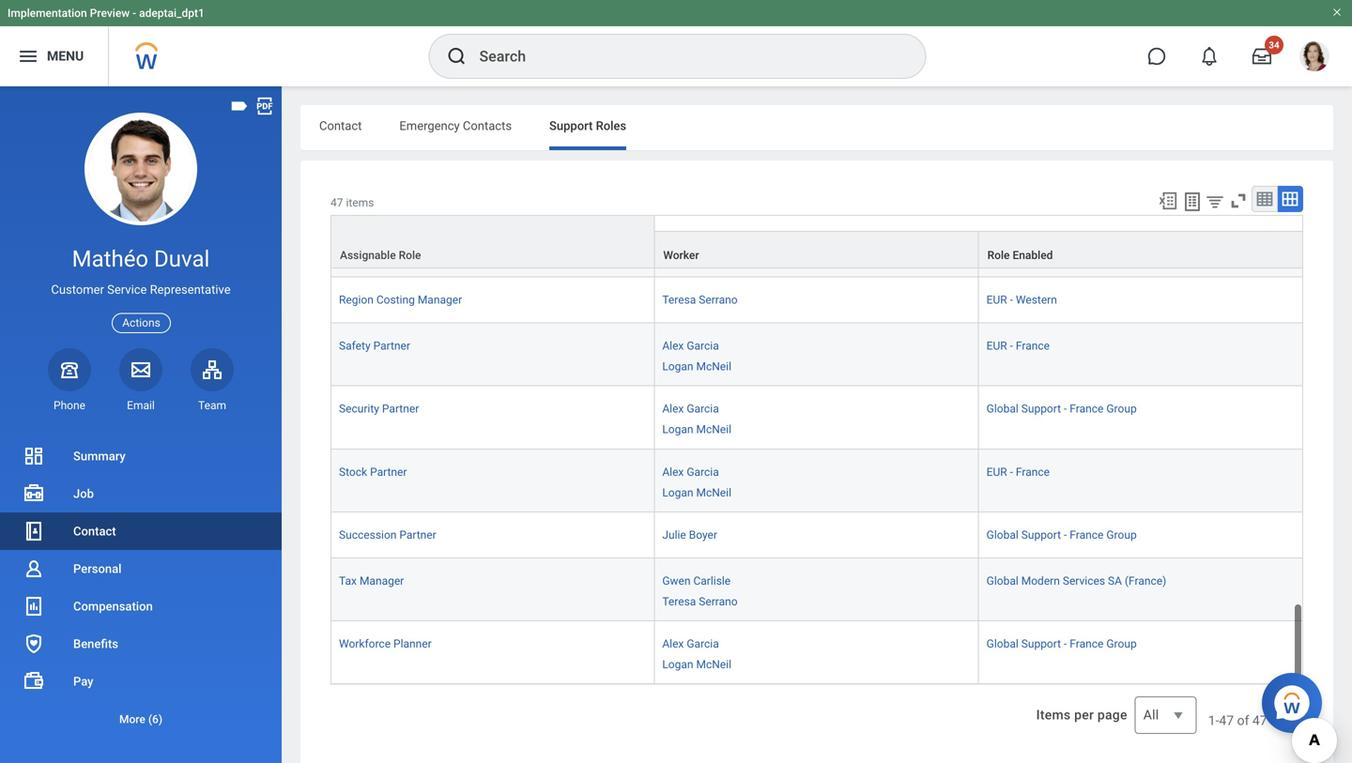 Task type: locate. For each thing, give the bounding box(es) containing it.
0 horizontal spatial items
[[346, 196, 374, 209]]

3 teresa from the top
[[662, 506, 696, 519]]

1 vertical spatial modern
[[1021, 460, 1060, 473]]

contact inside list
[[73, 524, 116, 539]]

3 global from the top
[[987, 460, 1019, 473]]

partner
[[376, 414, 413, 427], [373, 644, 410, 657]]

view printable version (pdf) image
[[254, 96, 275, 116]]

47 up assignable
[[331, 196, 343, 209]]

assignable
[[340, 249, 396, 262]]

teresa serrano link down the johannes koch at bottom
[[662, 594, 738, 611]]

select to filter grid data image
[[1205, 192, 1226, 211]]

1 alex from the top
[[662, 259, 684, 272]]

1 vertical spatial alex garcia
[[662, 644, 719, 657]]

7 row from the top
[[331, 490, 1303, 536]]

1 serrano from the top
[[699, 212, 738, 226]]

recruiter link
[[339, 548, 384, 565]]

row containing payroll partner
[[331, 398, 1303, 444]]

1 horizontal spatial contact
[[319, 119, 362, 133]]

1 vertical spatial sa
[[1108, 460, 1122, 473]]

2 items selected list from the top
[[662, 640, 762, 679]]

france
[[1070, 259, 1104, 272], [1070, 552, 1104, 565], [1016, 644, 1050, 657]]

julie boyer
[[662, 414, 717, 427]]

group for second 'global support - france group' link from the bottom
[[1107, 259, 1137, 272]]

2 global modern services sa (france) from the top
[[987, 460, 1167, 473]]

1 horizontal spatial 47
[[1219, 713, 1234, 729]]

items up assignable
[[346, 196, 374, 209]]

summary image
[[23, 445, 45, 468]]

1 sa from the top
[[1108, 212, 1122, 226]]

johannes koch link
[[662, 548, 740, 565]]

2 vertical spatial (france)
[[1125, 506, 1167, 519]]

1 procurement from the top
[[339, 460, 404, 473]]

2 procurement from the top
[[339, 506, 404, 519]]

2 logan from the top
[[662, 664, 694, 678]]

3 serrano from the top
[[699, 506, 738, 519]]

contact up 47 items on the top left of page
[[319, 119, 362, 133]]

row containing procurement data entry specialist
[[331, 444, 1303, 490]]

2 sa from the top
[[1108, 460, 1122, 473]]

contacts
[[463, 119, 512, 133]]

navigation pane region
[[0, 86, 282, 763]]

menu banner
[[0, 0, 1352, 86]]

worker button
[[655, 232, 978, 268]]

roles
[[596, 119, 626, 133]]

2 vertical spatial services
[[1063, 506, 1105, 519]]

2 global support - france group from the top
[[987, 552, 1137, 565]]

2 alex from the top
[[662, 644, 684, 657]]

0 vertical spatial specialist
[[461, 460, 510, 473]]

1 teresa serrano link from the top
[[662, 209, 738, 226]]

serrano up koch
[[699, 506, 738, 519]]

entry
[[433, 460, 458, 473]]

global modern services sa (france) for 1st global modern services sa (france) link
[[987, 212, 1167, 226]]

items
[[346, 196, 374, 209], [1271, 713, 1303, 729]]

1 vertical spatial partner
[[373, 644, 410, 657]]

worker
[[663, 249, 699, 262]]

services
[[1063, 212, 1105, 226], [1063, 460, 1105, 473], [1063, 506, 1105, 519]]

2 serrano from the top
[[699, 460, 738, 473]]

1 services from the top
[[1063, 212, 1105, 226]]

0 vertical spatial group
[[1107, 259, 1137, 272]]

4 row from the top
[[331, 352, 1303, 398]]

teresa serrano
[[662, 212, 738, 226], [662, 460, 738, 473], [662, 506, 738, 519], [662, 598, 738, 611]]

2 vertical spatial sa
[[1108, 506, 1122, 519]]

role left enabled
[[988, 249, 1010, 262]]

9 row from the top
[[331, 628, 1303, 691]]

1 global support - france group link from the top
[[987, 255, 1137, 272]]

toolbar
[[1149, 186, 1303, 215]]

benefits
[[73, 637, 118, 651]]

enabled
[[1013, 249, 1053, 262]]

5 row from the top
[[331, 398, 1303, 444]]

alex
[[662, 259, 684, 272], [662, 644, 684, 657]]

group for second 'global support - france group' link from the top
[[1107, 552, 1137, 565]]

3 global modern services sa (france) link from the top
[[987, 502, 1167, 519]]

teresa serrano up johannes koch link
[[662, 506, 738, 519]]

global modern services sa (france) link
[[987, 209, 1167, 226], [987, 456, 1167, 473], [987, 502, 1167, 519]]

implementation
[[8, 7, 87, 20]]

1 vertical spatial logan
[[662, 664, 694, 678]]

serrano for 'teresa serrano' link corresponding to row containing teresa serrano
[[699, 212, 738, 226]]

47 right of
[[1253, 713, 1267, 729]]

role
[[399, 249, 421, 262], [988, 249, 1010, 262]]

row containing worker
[[331, 231, 1303, 269]]

tab list
[[301, 105, 1333, 150]]

serrano down boyer
[[699, 460, 738, 473]]

serrano
[[699, 212, 738, 226], [699, 460, 738, 473], [699, 506, 738, 519], [699, 598, 738, 611]]

items per page element
[[1034, 686, 1197, 746]]

0 vertical spatial items
[[346, 196, 374, 209]]

5 global from the top
[[987, 552, 1019, 565]]

1 vertical spatial procurement
[[339, 506, 404, 519]]

0 vertical spatial logan mcneil
[[662, 279, 732, 292]]

mcneil for global support - france group
[[696, 279, 732, 292]]

serrano up worker at the top of page
[[699, 212, 738, 226]]

row containing teresa serrano
[[331, 197, 1303, 243]]

logan mcneil link
[[662, 275, 732, 292], [662, 661, 732, 678]]

preview
[[90, 7, 130, 20]]

0 vertical spatial modern
[[1021, 212, 1060, 226]]

teresa down johannes
[[662, 598, 696, 611]]

3 services from the top
[[1063, 506, 1105, 519]]

summary
[[73, 449, 126, 463]]

1 group from the top
[[1107, 259, 1137, 272]]

serrano for second 'teresa serrano' link
[[699, 460, 738, 473]]

47 items
[[331, 196, 374, 209]]

4 global from the top
[[987, 506, 1019, 519]]

2 alex garcia from the top
[[662, 644, 719, 657]]

specialist
[[461, 460, 510, 473], [464, 506, 513, 519]]

mcneil
[[696, 279, 732, 292], [696, 664, 732, 678]]

0 vertical spatial global modern services sa (france)
[[987, 212, 1167, 226]]

julie
[[662, 414, 686, 427]]

1 alex garcia link from the top
[[662, 255, 719, 272]]

2 vertical spatial global modern services sa (france)
[[987, 506, 1167, 519]]

contact up personal
[[73, 524, 116, 539]]

0 vertical spatial alex garcia link
[[662, 255, 719, 272]]

services for 1st global modern services sa (france) link
[[1063, 212, 1105, 226]]

teresa serrano link down boyer
[[662, 456, 738, 473]]

teresa up johannes
[[662, 506, 696, 519]]

procurement settlement specialist link
[[339, 502, 513, 519]]

alex for global support - france group
[[662, 259, 684, 272]]

global support - france group link
[[987, 255, 1137, 272], [987, 548, 1137, 565]]

8 row from the top
[[331, 536, 1303, 582]]

1 vertical spatial contact
[[73, 524, 116, 539]]

items selected list for global support - france group
[[662, 255, 762, 293]]

1 vertical spatial services
[[1063, 460, 1105, 473]]

contact
[[319, 119, 362, 133], [73, 524, 116, 539]]

personal image
[[23, 558, 45, 580]]

johannes
[[662, 552, 712, 565]]

0 vertical spatial global modern services sa (france) link
[[987, 209, 1167, 226]]

teresa serrano link inside row
[[662, 594, 738, 611]]

compensation
[[73, 600, 153, 614]]

group
[[1107, 259, 1137, 272], [1107, 552, 1137, 565]]

0 vertical spatial sa
[[1108, 212, 1122, 226]]

partner for payroll partner
[[376, 414, 413, 427]]

row containing recruiter
[[331, 536, 1303, 582]]

alex garcia
[[662, 259, 719, 272], [662, 644, 719, 657]]

4 serrano from the top
[[699, 598, 738, 611]]

procurement up recruiter link
[[339, 506, 404, 519]]

teresa serrano link up worker at the top of page
[[662, 209, 738, 226]]

2 logan mcneil from the top
[[662, 664, 732, 678]]

items inside "status"
[[1271, 713, 1303, 729]]

settlement
[[407, 506, 461, 519]]

logan for eur
[[662, 664, 694, 678]]

partner right payroll
[[376, 414, 413, 427]]

0 vertical spatial procurement
[[339, 460, 404, 473]]

compensation link
[[0, 588, 282, 625]]

2 (france) from the top
[[1125, 460, 1167, 473]]

1 horizontal spatial items
[[1271, 713, 1303, 729]]

1 teresa from the top
[[662, 212, 696, 226]]

1 items selected list from the top
[[662, 255, 762, 293]]

teresa serrano link for row containing teresa serrano
[[662, 209, 738, 226]]

logan mcneil for eur - france
[[662, 664, 732, 678]]

role inside assignable role popup button
[[399, 249, 421, 262]]

mail image
[[130, 359, 152, 381]]

1 mcneil from the top
[[696, 279, 732, 292]]

1 vertical spatial alex garcia link
[[662, 640, 719, 657]]

0 vertical spatial logan mcneil link
[[662, 275, 732, 292]]

0 vertical spatial items selected list
[[662, 255, 762, 293]]

1 role from the left
[[399, 249, 421, 262]]

1 global support - france group from the top
[[987, 259, 1137, 272]]

assignable role
[[340, 249, 421, 262]]

2 group from the top
[[1107, 552, 1137, 565]]

row
[[331, 197, 1303, 243], [331, 231, 1303, 269], [331, 243, 1303, 306], [331, 352, 1303, 398], [331, 398, 1303, 444], [331, 444, 1303, 490], [331, 490, 1303, 536], [331, 536, 1303, 582], [331, 628, 1303, 691]]

global for second 'global support - france group' link from the bottom
[[987, 259, 1019, 272]]

0 vertical spatial (france)
[[1125, 212, 1167, 226]]

0 horizontal spatial role
[[399, 249, 421, 262]]

0 vertical spatial global support - france group link
[[987, 255, 1137, 272]]

0 vertical spatial partner
[[376, 414, 413, 427]]

procurement for procurement settlement specialist
[[339, 506, 404, 519]]

1 global from the top
[[987, 212, 1019, 226]]

2 services from the top
[[1063, 460, 1105, 473]]

teresa serrano link
[[662, 209, 738, 226], [662, 456, 738, 473], [662, 502, 738, 519], [662, 594, 738, 611]]

emergency
[[400, 119, 460, 133]]

specialist right entry
[[461, 460, 510, 473]]

4 teresa serrano link from the top
[[662, 594, 738, 611]]

2 role from the left
[[988, 249, 1010, 262]]

6 row from the top
[[331, 444, 1303, 490]]

global for 2nd global modern services sa (france) link from the bottom of the page
[[987, 460, 1019, 473]]

teresa serrano down the johannes koch at bottom
[[662, 598, 738, 611]]

0 vertical spatial alex
[[662, 259, 684, 272]]

teresa up worker at the top of page
[[662, 212, 696, 226]]

2 global from the top
[[987, 259, 1019, 272]]

3 row from the top
[[331, 243, 1303, 306]]

2 garcia from the top
[[687, 644, 719, 657]]

teresa serrano row
[[331, 582, 1303, 628]]

monthly
[[1010, 414, 1050, 427]]

garcia
[[687, 259, 719, 272], [687, 644, 719, 657]]

1 horizontal spatial role
[[988, 249, 1010, 262]]

teresa down julie
[[662, 460, 696, 473]]

actions
[[122, 317, 160, 330]]

2 row from the top
[[331, 231, 1303, 269]]

teresa serrano link up johannes koch link
[[662, 502, 738, 519]]

payroll partner
[[339, 414, 413, 427]]

serrano down koch
[[699, 598, 738, 611]]

0 horizontal spatial contact
[[73, 524, 116, 539]]

1 logan mcneil from the top
[[662, 279, 732, 292]]

teresa serrano inside row
[[662, 598, 738, 611]]

2 vertical spatial support
[[1021, 552, 1061, 565]]

procurement down payroll partner
[[339, 460, 404, 473]]

list containing summary
[[0, 438, 282, 738]]

alex garcia link
[[662, 255, 719, 272], [662, 640, 719, 657]]

teresa serrano down boyer
[[662, 460, 738, 473]]

0 vertical spatial mcneil
[[696, 279, 732, 292]]

1 vertical spatial global modern services sa (france) link
[[987, 456, 1167, 473]]

2 vertical spatial global modern services sa (france) link
[[987, 502, 1167, 519]]

0 vertical spatial services
[[1063, 212, 1105, 226]]

1 vertical spatial logan mcneil link
[[662, 661, 732, 678]]

1 vertical spatial garcia
[[687, 644, 719, 657]]

email
[[127, 399, 155, 412]]

-
[[133, 7, 136, 20], [1064, 259, 1067, 272], [1064, 552, 1067, 565], [1010, 644, 1013, 657]]

1 vertical spatial (france)
[[1125, 460, 1167, 473]]

of
[[1237, 713, 1249, 729]]

3 teresa serrano link from the top
[[662, 502, 738, 519]]

3 global modern services sa (france) from the top
[[987, 506, 1167, 519]]

profile logan mcneil image
[[1300, 41, 1330, 75]]

fullscreen image
[[1228, 191, 1249, 211]]

3 modern from the top
[[1021, 506, 1060, 519]]

pay
[[73, 675, 93, 689]]

modern
[[1021, 212, 1060, 226], [1021, 460, 1060, 473], [1021, 506, 1060, 519]]

1 garcia from the top
[[687, 259, 719, 272]]

1 vertical spatial logan mcneil
[[662, 664, 732, 678]]

0 vertical spatial alex garcia
[[662, 259, 719, 272]]

table image
[[1256, 190, 1274, 208]]

procurement for procurement data entry specialist
[[339, 460, 404, 473]]

procurement settlement specialist
[[339, 506, 513, 519]]

items selected list
[[662, 255, 762, 293], [662, 640, 762, 679]]

1 modern from the top
[[1021, 212, 1060, 226]]

1 vertical spatial alex
[[662, 644, 684, 657]]

items right of
[[1271, 713, 1303, 729]]

global
[[987, 212, 1019, 226], [987, 259, 1019, 272], [987, 460, 1019, 473], [987, 506, 1019, 519], [987, 552, 1019, 565]]

serrano inside row
[[699, 598, 738, 611]]

global modern services sa (france) for 2nd global modern services sa (france) link from the bottom of the page
[[987, 460, 1167, 473]]

1 alex garcia from the top
[[662, 259, 719, 272]]

personal link
[[0, 550, 282, 588]]

global modern services sa (france)
[[987, 212, 1167, 226], [987, 460, 1167, 473], [987, 506, 1167, 519]]

partner right "safety"
[[373, 644, 410, 657]]

alex for eur - france
[[662, 644, 684, 657]]

2 mcneil from the top
[[696, 664, 732, 678]]

logan
[[662, 279, 694, 292], [662, 664, 694, 678]]

1 vertical spatial global support - france group link
[[987, 548, 1137, 565]]

2 logan mcneil link from the top
[[662, 661, 732, 678]]

1 vertical spatial support
[[1021, 259, 1061, 272]]

47
[[331, 196, 343, 209], [1219, 713, 1234, 729], [1253, 713, 1267, 729]]

4 teresa from the top
[[662, 598, 696, 611]]

0 vertical spatial logan
[[662, 279, 694, 292]]

1 vertical spatial global modern services sa (france)
[[987, 460, 1167, 473]]

1 vertical spatial items selected list
[[662, 640, 762, 679]]

personal
[[73, 562, 122, 576]]

justify image
[[17, 45, 39, 68]]

1 vertical spatial items
[[1271, 713, 1303, 729]]

2 vertical spatial modern
[[1021, 506, 1060, 519]]

global for first global modern services sa (france) link from the bottom
[[987, 506, 1019, 519]]

list
[[0, 438, 282, 738]]

2 vertical spatial france
[[1016, 644, 1050, 657]]

1 logan from the top
[[662, 279, 694, 292]]

47 left of
[[1219, 713, 1234, 729]]

sa for 2nd global modern services sa (france) link from the bottom of the page
[[1108, 460, 1122, 473]]

2 horizontal spatial 47
[[1253, 713, 1267, 729]]

4 teresa serrano from the top
[[662, 598, 738, 611]]

items selected list for eur - france
[[662, 640, 762, 679]]

eur - france
[[987, 644, 1050, 657]]

analyst
[[359, 322, 396, 335]]

1 vertical spatial mcneil
[[696, 664, 732, 678]]

par analyst row
[[331, 306, 1303, 352]]

0 vertical spatial garcia
[[687, 259, 719, 272]]

data
[[407, 460, 430, 473]]

1 row from the top
[[331, 197, 1303, 243]]

teresa serrano link for row containing procurement settlement specialist
[[662, 502, 738, 519]]

role right assignable
[[399, 249, 421, 262]]

phone button
[[48, 348, 91, 413]]

cell
[[331, 197, 655, 243], [331, 243, 655, 306], [655, 306, 979, 352], [979, 306, 1303, 352], [331, 352, 655, 398], [655, 352, 979, 398], [979, 352, 1303, 398], [331, 582, 655, 628]]

1 vertical spatial global support - france group
[[987, 552, 1137, 565]]

0 vertical spatial global support - france group
[[987, 259, 1137, 272]]

3 sa from the top
[[1108, 506, 1122, 519]]

job image
[[23, 483, 45, 505]]

teresa serrano up worker at the top of page
[[662, 212, 738, 226]]

row containing procurement settlement specialist
[[331, 490, 1303, 536]]

1 global modern services sa (france) from the top
[[987, 212, 1167, 226]]

close environment banner image
[[1332, 7, 1343, 18]]

procurement data entry specialist link
[[339, 456, 510, 473]]

1 vertical spatial group
[[1107, 552, 1137, 565]]

sa for 1st global modern services sa (france) link
[[1108, 212, 1122, 226]]

2 global support - france group link from the top
[[987, 548, 1137, 565]]

3 teresa serrano from the top
[[662, 506, 738, 519]]

phone
[[54, 399, 85, 412]]

garcia for global support - france group
[[687, 259, 719, 272]]

1 logan mcneil link from the top
[[662, 275, 732, 292]]

2 alex garcia link from the top
[[662, 640, 719, 657]]

safety partner
[[339, 644, 410, 657]]

specialist right settlement at bottom left
[[464, 506, 513, 519]]

support
[[549, 119, 593, 133], [1021, 259, 1061, 272], [1021, 552, 1061, 565]]



Task type: vqa. For each thing, say whether or not it's contained in the screenshot.
the top the Alex Garcia link
yes



Task type: describe. For each thing, give the bounding box(es) containing it.
fra monthly
[[987, 414, 1050, 427]]

sa for first global modern services sa (france) link from the bottom
[[1108, 506, 1122, 519]]

customer
[[51, 283, 104, 297]]

1-47 of 47 items status
[[1208, 712, 1303, 731]]

par analyst link
[[339, 318, 396, 335]]

team link
[[191, 348, 234, 413]]

phone mathéo duval element
[[48, 398, 91, 413]]

2 modern from the top
[[1021, 460, 1060, 473]]

france inside eur - france link
[[1016, 644, 1050, 657]]

role enabled button
[[979, 232, 1303, 268]]

2 teresa from the top
[[662, 460, 696, 473]]

per
[[1074, 708, 1094, 723]]

assignable role row
[[331, 215, 1303, 269]]

services for first global modern services sa (france) link from the bottom
[[1063, 506, 1105, 519]]

0 vertical spatial support
[[549, 119, 593, 133]]

recruiter
[[339, 552, 384, 565]]

job link
[[0, 475, 282, 513]]

row containing alex garcia
[[331, 243, 1303, 306]]

1-
[[1208, 713, 1219, 729]]

1 teresa serrano from the top
[[662, 212, 738, 226]]

role inside role enabled popup button
[[988, 249, 1010, 262]]

partner for safety partner
[[373, 644, 410, 657]]

- inside menu "banner"
[[133, 7, 136, 20]]

safety
[[339, 644, 371, 657]]

mathéo duval
[[72, 246, 210, 272]]

implementation preview -   adeptai_dpt1
[[8, 7, 205, 20]]

job
[[73, 487, 94, 501]]

teresa inside row
[[662, 598, 696, 611]]

contact image
[[23, 520, 45, 543]]

mcneil for eur - france
[[696, 664, 732, 678]]

eur - france link
[[987, 640, 1050, 657]]

par analyst
[[339, 322, 396, 335]]

34
[[1269, 39, 1280, 51]]

koch
[[714, 552, 740, 565]]

2 teresa serrano from the top
[[662, 460, 738, 473]]

notifications large image
[[1200, 47, 1219, 66]]

eur
[[987, 644, 1007, 657]]

teresa serrano link for 'teresa serrano' row
[[662, 594, 738, 611]]

more (6) button
[[0, 709, 282, 731]]

global modern services sa (france) for first global modern services sa (france) link from the bottom
[[987, 506, 1167, 519]]

serrano for 'teresa serrano' link corresponding to row containing procurement settlement specialist
[[699, 506, 738, 519]]

export to excel image
[[1158, 191, 1179, 211]]

boyer
[[689, 414, 717, 427]]

emergency contacts
[[400, 119, 512, 133]]

logan mcneil link for global
[[662, 275, 732, 292]]

customer service representative
[[51, 283, 231, 297]]

0 vertical spatial contact
[[319, 119, 362, 133]]

1 global modern services sa (france) link from the top
[[987, 209, 1167, 226]]

Search Workday  search field
[[479, 36, 887, 77]]

contact link
[[0, 513, 282, 550]]

alex garcia for global support - france group
[[662, 259, 719, 272]]

export to worksheets image
[[1181, 191, 1204, 213]]

expand table image
[[1281, 190, 1300, 208]]

compensation image
[[23, 595, 45, 618]]

menu button
[[0, 26, 108, 86]]

adeptai_dpt1
[[139, 7, 205, 20]]

1 (france) from the top
[[1125, 212, 1167, 226]]

1 vertical spatial france
[[1070, 552, 1104, 565]]

34 button
[[1241, 36, 1284, 77]]

email mathéo duval element
[[119, 398, 162, 413]]

serrano for 'teresa serrano' link inside row
[[699, 598, 738, 611]]

benefits link
[[0, 625, 282, 663]]

role enabled
[[988, 249, 1053, 262]]

items
[[1036, 708, 1071, 723]]

more
[[119, 713, 145, 726]]

menu
[[47, 48, 84, 64]]

row containing safety partner
[[331, 628, 1303, 691]]

pay link
[[0, 663, 282, 701]]

payroll
[[339, 414, 373, 427]]

actions button
[[112, 313, 171, 333]]

3 (france) from the top
[[1125, 506, 1167, 519]]

julie boyer link
[[662, 410, 717, 427]]

2 global modern services sa (france) link from the top
[[987, 456, 1167, 473]]

search image
[[446, 45, 468, 68]]

safety partner link
[[339, 640, 410, 657]]

1 vertical spatial specialist
[[464, 506, 513, 519]]

procurement data entry specialist
[[339, 460, 510, 473]]

logan for global
[[662, 279, 694, 292]]

logan mcneil for global support - france group
[[662, 279, 732, 292]]

email button
[[119, 348, 162, 413]]

alex garcia link for eur
[[662, 640, 719, 657]]

summary link
[[0, 438, 282, 475]]

johannes koch
[[662, 552, 740, 565]]

duval
[[154, 246, 210, 272]]

pay image
[[23, 671, 45, 693]]

global support - france group for second 'global support - france group' link from the top
[[987, 552, 1137, 565]]

more (6)
[[119, 713, 163, 726]]

support roles
[[549, 119, 626, 133]]

payroll partner link
[[339, 410, 413, 427]]

global for 1st global modern services sa (france) link
[[987, 212, 1019, 226]]

global support - france group for second 'global support - france group' link from the bottom
[[987, 259, 1137, 272]]

representative
[[150, 283, 231, 297]]

1-47 of 47 items
[[1208, 713, 1303, 729]]

2 teresa serrano link from the top
[[662, 456, 738, 473]]

tab list containing contact
[[301, 105, 1333, 150]]

service
[[107, 283, 147, 297]]

more (6) button
[[0, 701, 282, 738]]

0 horizontal spatial 47
[[331, 196, 343, 209]]

mathéo
[[72, 246, 148, 272]]

fra monthly link
[[987, 410, 1050, 427]]

team
[[198, 399, 226, 412]]

fra
[[987, 414, 1007, 427]]

team mathéo duval element
[[191, 398, 234, 413]]

global for second 'global support - france group' link from the top
[[987, 552, 1019, 565]]

alex garcia for eur - france
[[662, 644, 719, 657]]

0 vertical spatial france
[[1070, 259, 1104, 272]]

view team image
[[201, 359, 224, 381]]

items per page
[[1036, 708, 1128, 723]]

tag image
[[229, 96, 250, 116]]

phone image
[[56, 359, 83, 381]]

services for 2nd global modern services sa (france) link from the bottom of the page
[[1063, 460, 1105, 473]]

benefits image
[[23, 633, 45, 655]]

par
[[339, 322, 356, 335]]

assignable role button
[[331, 216, 654, 268]]

(6)
[[148, 713, 163, 726]]

logan mcneil link for eur
[[662, 661, 732, 678]]

alex garcia link for global
[[662, 255, 719, 272]]

garcia for eur - france
[[687, 644, 719, 657]]

page
[[1098, 708, 1128, 723]]

inbox large image
[[1253, 47, 1272, 66]]



